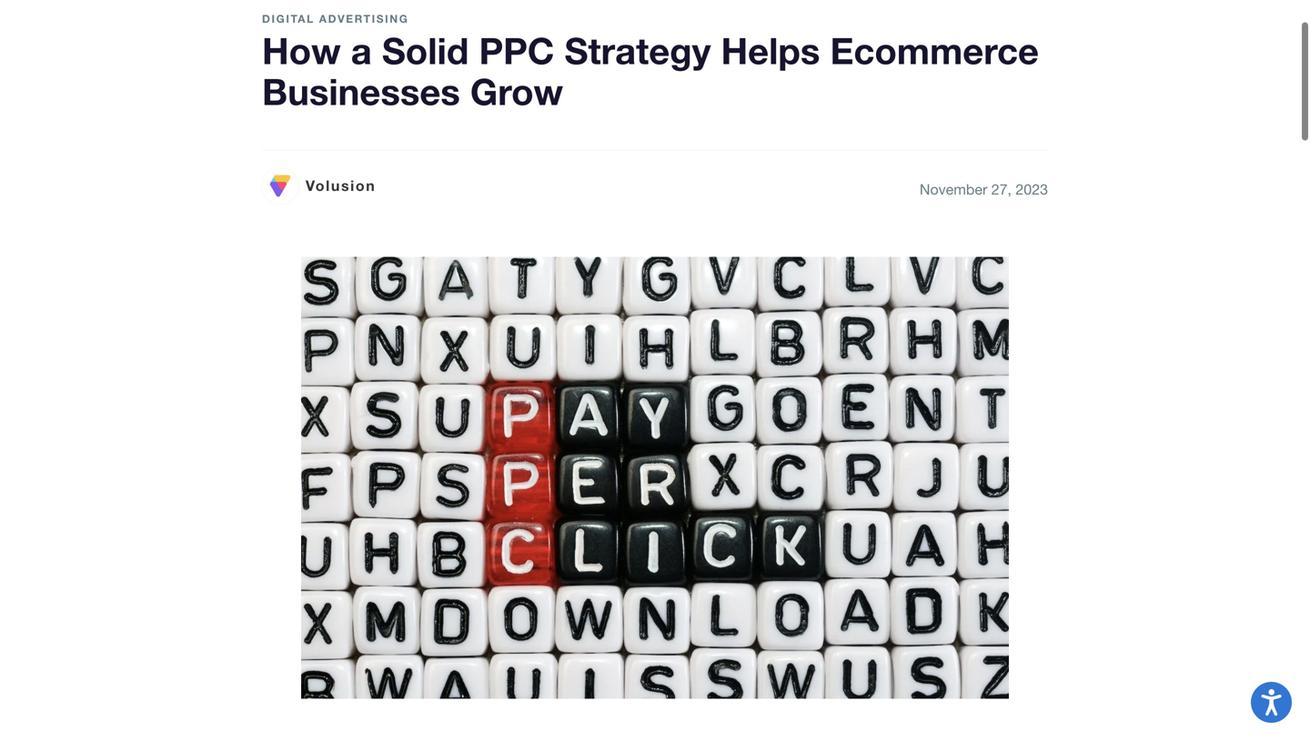 Task type: vqa. For each thing, say whether or not it's contained in the screenshot.
Volusion Payments Powered by Stripe's learn more
no



Task type: describe. For each thing, give the bounding box(es) containing it.
ppc
[[479, 28, 555, 72]]

a
[[351, 28, 372, 72]]

grow
[[471, 69, 564, 113]]

open accessibe: accessibility options, statement and help image
[[1262, 690, 1282, 717]]

volusion
[[306, 177, 376, 194]]

2023
[[1016, 181, 1049, 198]]

helps
[[721, 28, 821, 72]]

digital
[[262, 12, 315, 25]]

advertising
[[319, 12, 409, 25]]

ecommerce
[[831, 28, 1040, 72]]

volusion link
[[262, 168, 376, 204]]



Task type: locate. For each thing, give the bounding box(es) containing it.
how
[[262, 28, 341, 72]]

november 27, 2023
[[920, 181, 1049, 198]]

strategy
[[565, 28, 711, 72]]

27,
[[992, 181, 1012, 198]]

how a solid ppc strategy helps ecommerce businesses grow image
[[302, 257, 1009, 700]]

businesses
[[262, 69, 460, 113]]

november
[[920, 181, 988, 198]]

digital advertising how a solid ppc strategy helps ecommerce businesses grow
[[262, 12, 1040, 113]]

solid
[[382, 28, 469, 72]]



